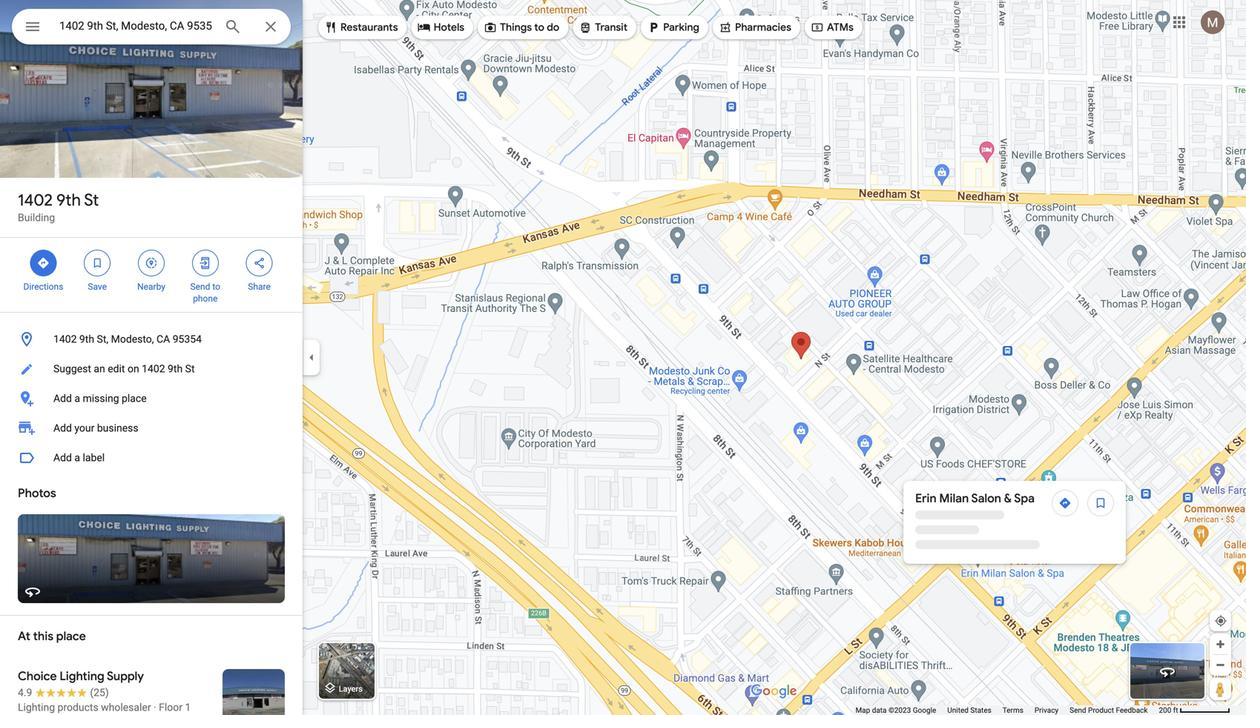Task type: locate. For each thing, give the bounding box(es) containing it.
0 vertical spatial add
[[53, 393, 72, 405]]

1402 up building
[[18, 190, 53, 211]]

4.9
[[18, 687, 32, 700]]

lighting down 4.9
[[18, 702, 55, 714]]

0 vertical spatial send
[[190, 282, 210, 292]]

data
[[872, 707, 887, 716]]

add left your
[[53, 423, 72, 435]]

things
[[500, 21, 532, 34]]

place down on
[[122, 393, 147, 405]]

1 a from the top
[[74, 393, 80, 405]]


[[91, 255, 104, 272]]

privacy button
[[1035, 706, 1059, 716]]

0 horizontal spatial place
[[56, 630, 86, 645]]

send left product
[[1070, 707, 1087, 716]]

2 vertical spatial add
[[53, 452, 72, 464]]

1402 right on
[[142, 363, 165, 375]]


[[24, 16, 42, 37]]

hotels
[[434, 21, 465, 34]]

a left the missing at the left
[[74, 393, 80, 405]]

1402 up suggest
[[53, 333, 77, 346]]

1 vertical spatial to
[[212, 282, 220, 292]]

1 horizontal spatial place
[[122, 393, 147, 405]]

show your location image
[[1215, 615, 1228, 628]]

1 horizontal spatial send
[[1070, 707, 1087, 716]]

1 vertical spatial 9th
[[79, 333, 94, 346]]

4.6 stars 204 reviews image
[[916, 517, 1007, 529]]

wholesaler
[[101, 702, 151, 714]]

salon
[[945, 530, 966, 540]]

terms
[[1003, 707, 1024, 716]]

choice
[[18, 670, 57, 685]]

9th
[[56, 190, 81, 211], [79, 333, 94, 346], [168, 363, 183, 375]]

1 horizontal spatial st
[[185, 363, 195, 375]]

milan
[[940, 498, 969, 513]]

(25)
[[90, 687, 109, 700]]

 hotels
[[417, 19, 465, 36]]

choice lighting supply
[[18, 670, 144, 685]]

erin milan salon & spa element
[[916, 497, 1035, 515]]

footer containing map data ©2023 google
[[856, 706, 1159, 716]]

floor
[[159, 702, 183, 714]]

1 vertical spatial add
[[53, 423, 72, 435]]

do
[[547, 21, 560, 34]]

to up phone
[[212, 282, 220, 292]]

1 add from the top
[[53, 393, 72, 405]]

a for missing
[[74, 393, 80, 405]]

save image
[[1094, 504, 1108, 517]]

9th for st,
[[79, 333, 94, 346]]

2 add from the top
[[53, 423, 72, 435]]

beauty
[[916, 530, 943, 540]]

1 vertical spatial a
[[74, 452, 80, 464]]

beauty salon closed ⋅ opens 10 am wed
[[916, 530, 1023, 552]]

place right this
[[56, 630, 86, 645]]

0 vertical spatial 1402
[[18, 190, 53, 211]]

actions for 1402 9th st region
[[0, 238, 303, 312]]

suggest
[[53, 363, 91, 375]]


[[253, 255, 266, 272]]

map data ©2023 google
[[856, 707, 937, 716]]

google account: madeline spawn  
(madeline.spawn@adept.ai) image
[[1201, 10, 1225, 34]]

2 a from the top
[[74, 452, 80, 464]]

spa
[[1014, 498, 1035, 513]]

product
[[1088, 707, 1114, 716]]

a left the label in the left of the page
[[74, 452, 80, 464]]

phone
[[193, 294, 218, 304]]

 search field
[[12, 9, 291, 47]]

0 vertical spatial to
[[534, 21, 545, 34]]

0 horizontal spatial lighting
[[18, 702, 55, 714]]

st down the 95354
[[185, 363, 195, 375]]

1 horizontal spatial to
[[534, 21, 545, 34]]


[[324, 19, 338, 36]]

1402 inside 1402 9th st building
[[18, 190, 53, 211]]

pharmacies
[[735, 21, 792, 34]]

0 horizontal spatial st
[[84, 190, 99, 211]]

show street view coverage image
[[1210, 679, 1232, 701]]

add down suggest
[[53, 393, 72, 405]]

3 add from the top
[[53, 452, 72, 464]]

add
[[53, 393, 72, 405], [53, 423, 72, 435], [53, 452, 72, 464]]

send up phone
[[190, 282, 210, 292]]

 button
[[12, 9, 53, 47]]

united
[[948, 707, 969, 716]]

place
[[122, 393, 147, 405], [56, 630, 86, 645]]

feedback
[[1116, 707, 1148, 716]]

1 vertical spatial lighting
[[18, 702, 55, 714]]

footer
[[856, 706, 1159, 716]]

edit
[[108, 363, 125, 375]]

a
[[74, 393, 80, 405], [74, 452, 80, 464]]

parking
[[663, 21, 700, 34]]

atms
[[827, 21, 854, 34]]

2 vertical spatial 9th
[[168, 363, 183, 375]]

directions
[[23, 282, 63, 292]]

0 vertical spatial place
[[122, 393, 147, 405]]

modesto,
[[111, 333, 154, 346]]

united states
[[948, 707, 992, 716]]

1 vertical spatial send
[[1070, 707, 1087, 716]]


[[719, 19, 732, 36]]

1 horizontal spatial 1402
[[53, 333, 77, 346]]

1402
[[18, 190, 53, 211], [53, 333, 77, 346], [142, 363, 165, 375]]

lighting
[[60, 670, 104, 685], [18, 702, 55, 714]]

 transit
[[579, 19, 628, 36]]

0 vertical spatial st
[[84, 190, 99, 211]]

privacy
[[1035, 707, 1059, 716]]

save
[[88, 282, 107, 292]]

to
[[534, 21, 545, 34], [212, 282, 220, 292]]

0 horizontal spatial send
[[190, 282, 210, 292]]

zoom in image
[[1215, 640, 1226, 651]]

to left 'do'
[[534, 21, 545, 34]]

9th inside 1402 9th st building
[[56, 190, 81, 211]]

send inside send to phone
[[190, 282, 210, 292]]

0 vertical spatial 9th
[[56, 190, 81, 211]]

st
[[84, 190, 99, 211], [185, 363, 195, 375]]

st up 
[[84, 190, 99, 211]]

1 vertical spatial st
[[185, 363, 195, 375]]

send
[[190, 282, 210, 292], [1070, 707, 1087, 716]]

1
[[185, 702, 191, 714]]

layers
[[339, 685, 363, 694]]

2 horizontal spatial 1402
[[142, 363, 165, 375]]

&
[[1004, 498, 1012, 513]]

label
[[83, 452, 105, 464]]

0 horizontal spatial to
[[212, 282, 220, 292]]

1402 9th st, modesto, ca 95354
[[53, 333, 202, 346]]

lighting up '(25)'
[[60, 670, 104, 685]]

add a label button
[[0, 444, 303, 473]]

1 horizontal spatial lighting
[[60, 670, 104, 685]]

1 vertical spatial 1402
[[53, 333, 77, 346]]

0 horizontal spatial 1402
[[18, 190, 53, 211]]

1402 for st,
[[53, 333, 77, 346]]

business
[[97, 423, 138, 435]]

1402 for st
[[18, 190, 53, 211]]

None field
[[59, 17, 212, 35]]

4.9 stars 25 reviews image
[[18, 686, 109, 701]]

ca
[[157, 333, 170, 346]]


[[811, 19, 824, 36]]

lighting products wholesaler · floor 1
[[18, 702, 191, 714]]

send product feedback button
[[1070, 706, 1148, 716]]

add left the label in the left of the page
[[53, 452, 72, 464]]

closed
[[916, 542, 943, 552]]

0 vertical spatial a
[[74, 393, 80, 405]]

send inside button
[[1070, 707, 1087, 716]]

wed
[[1006, 542, 1023, 552]]



Task type: vqa. For each thing, say whether or not it's contained in the screenshot.
'1700' for 1700 Guadalupe St, Austin, TX 78701
no



Task type: describe. For each thing, give the bounding box(es) containing it.
at
[[18, 630, 30, 645]]

erin milan salon & spa tooltip
[[904, 411, 1246, 565]]

collapse side panel image
[[303, 350, 320, 366]]

products
[[58, 702, 98, 714]]

salon
[[972, 498, 1002, 513]]

beauty salon element
[[916, 530, 966, 540]]

200
[[1159, 707, 1172, 716]]

10 am
[[979, 542, 1003, 552]]


[[484, 19, 497, 36]]

⋅
[[945, 542, 949, 552]]

 pharmacies
[[719, 19, 792, 36]]

to inside " things to do"
[[534, 21, 545, 34]]

to inside send to phone
[[212, 282, 220, 292]]


[[145, 255, 158, 272]]

suggest an edit on 1402 9th st button
[[0, 355, 303, 384]]

none field inside 1402 9th st, modesto, ca 95354 field
[[59, 17, 212, 35]]

1402 9th St, Modesto, CA 95354 field
[[12, 9, 291, 45]]

zoom out image
[[1215, 660, 1226, 671]]

2 vertical spatial 1402
[[142, 363, 165, 375]]


[[579, 19, 592, 36]]

erin
[[916, 498, 937, 513]]

st inside 1402 9th st building
[[84, 190, 99, 211]]

states
[[971, 707, 992, 716]]

1402 9th st building
[[18, 190, 99, 224]]

0 vertical spatial lighting
[[60, 670, 104, 685]]

google maps element
[[0, 0, 1246, 716]]


[[647, 19, 660, 36]]

building
[[18, 212, 55, 224]]

st,
[[97, 333, 108, 346]]

add for add a missing place
[[53, 393, 72, 405]]

terms button
[[1003, 706, 1024, 716]]

©2023
[[889, 707, 911, 716]]

place inside button
[[122, 393, 147, 405]]

at this place
[[18, 630, 86, 645]]

on
[[128, 363, 139, 375]]

footer inside google maps element
[[856, 706, 1159, 716]]

add your business
[[53, 423, 138, 435]]

 restaurants
[[324, 19, 398, 36]]

your
[[74, 423, 94, 435]]

(204)
[[986, 518, 1007, 528]]

erin milan salon & spa
[[916, 498, 1035, 513]]

united states button
[[948, 706, 992, 716]]

add for add a label
[[53, 452, 72, 464]]

photos
[[18, 486, 56, 502]]

add a missing place button
[[0, 384, 303, 414]]

add a label
[[53, 452, 105, 464]]

200 ft
[[1159, 707, 1179, 716]]


[[37, 255, 50, 272]]

 things to do
[[484, 19, 560, 36]]

st inside button
[[185, 363, 195, 375]]

map
[[856, 707, 870, 716]]

this
[[33, 630, 53, 645]]

directions image
[[1059, 504, 1072, 517]]

send for send product feedback
[[1070, 707, 1087, 716]]


[[417, 19, 431, 36]]

add a missing place
[[53, 393, 147, 405]]

send for send to phone
[[190, 282, 210, 292]]

·
[[154, 702, 156, 714]]

send to phone
[[190, 282, 220, 304]]

95354
[[173, 333, 202, 346]]

ft
[[1174, 707, 1179, 716]]

missing
[[83, 393, 119, 405]]

a for label
[[74, 452, 80, 464]]

 atms
[[811, 19, 854, 36]]

nearby
[[137, 282, 165, 292]]

add your business link
[[0, 414, 303, 444]]

1402 9th st main content
[[0, 0, 303, 716]]

 parking
[[647, 19, 700, 36]]

street view image
[[1159, 663, 1177, 681]]


[[199, 255, 212, 272]]

add for add your business
[[53, 423, 72, 435]]

4.6
[[916, 518, 928, 528]]

1 vertical spatial place
[[56, 630, 86, 645]]

restaurants
[[341, 21, 398, 34]]

9th for st
[[56, 190, 81, 211]]

200 ft button
[[1159, 707, 1231, 716]]

opens
[[951, 542, 977, 552]]

an
[[94, 363, 105, 375]]

suggest an edit on 1402 9th st
[[53, 363, 195, 375]]

share
[[248, 282, 271, 292]]

transit
[[595, 21, 628, 34]]

google
[[913, 707, 937, 716]]



